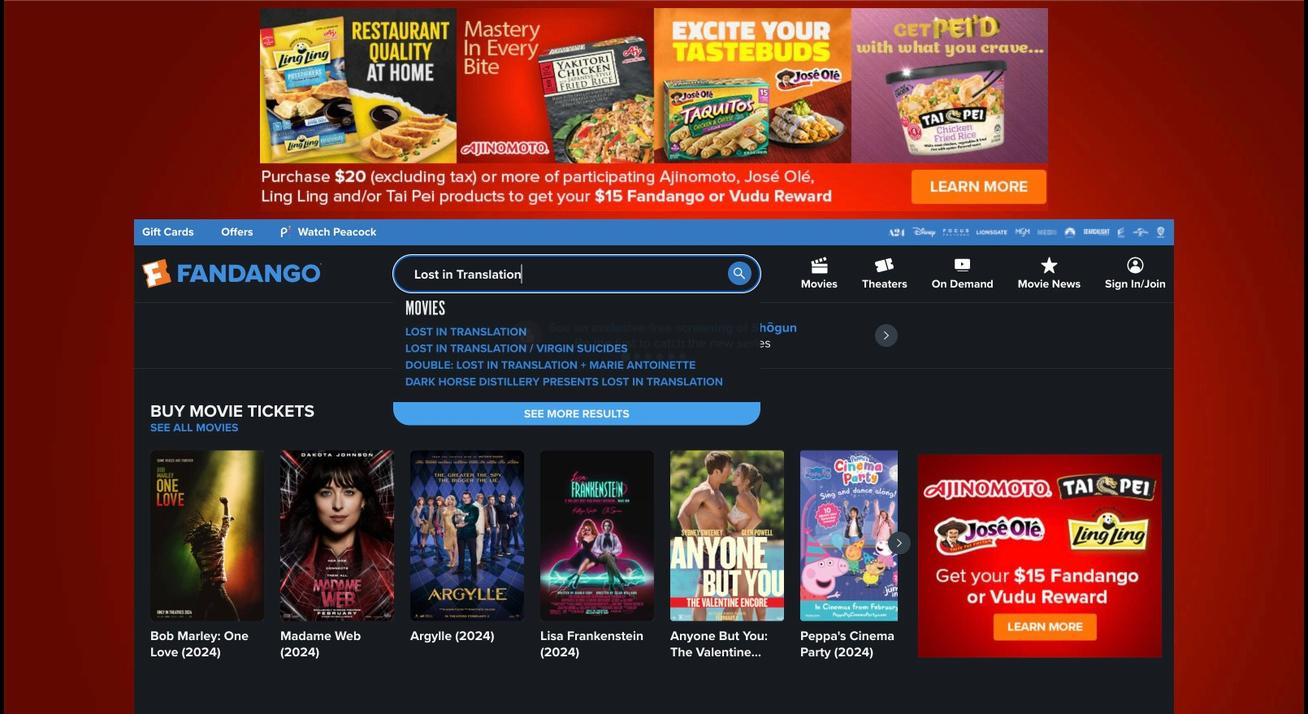 Task type: vqa. For each thing, say whether or not it's contained in the screenshot.
Cabrini (2024) Poster image
no



Task type: locate. For each thing, give the bounding box(es) containing it.
offer icon image
[[511, 320, 542, 351]]

anyone but you: the valentine encore (2024) poster image
[[670, 451, 784, 621]]

bob marley: one love (2024) poster image
[[150, 451, 264, 621]]

lisa frankenstein (2024) poster image
[[540, 451, 654, 621]]

advertisement element
[[260, 8, 1048, 211], [918, 455, 1162, 658]]

argylle (2024) poster image
[[410, 451, 524, 621]]

None search field
[[393, 255, 761, 425]]

select a slide to show tab list
[[134, 350, 1174, 362]]

madame web (2024) poster image
[[280, 451, 394, 621]]

region
[[134, 303, 1174, 368], [150, 451, 914, 664]]



Task type: describe. For each thing, give the bounding box(es) containing it.
0 vertical spatial region
[[134, 303, 1174, 368]]

Search by city, state, zip or movie text field
[[393, 255, 761, 293]]

1 vertical spatial region
[[150, 451, 914, 664]]

0 vertical spatial advertisement element
[[260, 8, 1048, 211]]

1 vertical spatial advertisement element
[[918, 455, 1162, 658]]

peppa's cinema party (2024) poster image
[[800, 451, 914, 621]]



